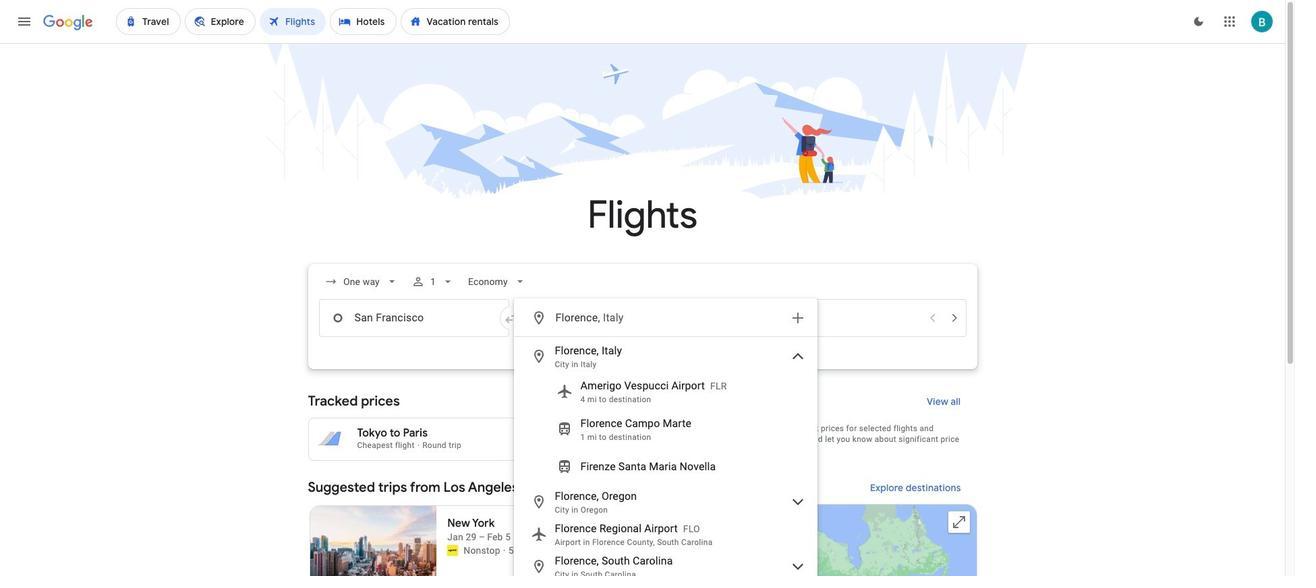 Task type: describe. For each thing, give the bounding box(es) containing it.
toggle nearby airports for florence, south carolina image
[[790, 559, 806, 576]]

florence regional airport (flo) option
[[515, 519, 817, 551]]

florence, south carolina option
[[515, 551, 817, 577]]

suggested trips from los angeles region
[[308, 472, 977, 577]]

Departure text field
[[748, 300, 921, 337]]

spirit image
[[448, 546, 458, 557]]

firenze santa maria novella option
[[515, 449, 817, 487]]

list box inside enter your destination dialog
[[515, 337, 817, 577]]

toggle nearby airports for florence, oregon image
[[790, 495, 806, 511]]

 image inside the tracked prices region
[[418, 441, 420, 451]]

tracked prices region
[[308, 386, 977, 462]]

main menu image
[[16, 13, 32, 30]]



Task type: locate. For each thing, give the bounding box(es) containing it.
florence campo marte option
[[515, 411, 817, 449]]

change appearance image
[[1183, 5, 1215, 38]]

777 US dollars text field
[[602, 427, 626, 441]]

878 US dollars text field
[[604, 440, 626, 451]]

florence, italy option
[[515, 341, 817, 373]]

None text field
[[319, 300, 509, 337]]

149 US dollars text field
[[596, 576, 616, 577]]

destination, select multiple airports image
[[790, 310, 806, 327]]

amerigo vespucci airport (flr) option
[[515, 373, 817, 411]]

Where else? text field
[[555, 302, 782, 335]]

 image
[[418, 441, 420, 451]]

toggle nearby airports for florence, italy image
[[790, 349, 806, 365]]

None field
[[319, 270, 404, 294], [463, 270, 532, 294], [319, 270, 404, 294], [463, 270, 532, 294]]

 image
[[503, 545, 506, 558]]

florence, oregon option
[[515, 487, 817, 519]]

enter your destination dialog
[[514, 299, 818, 577]]

Flight search field
[[297, 265, 988, 577]]

list box
[[515, 337, 817, 577]]



Task type: vqa. For each thing, say whether or not it's contained in the screenshot.
shirts. on the left bottom of page
no



